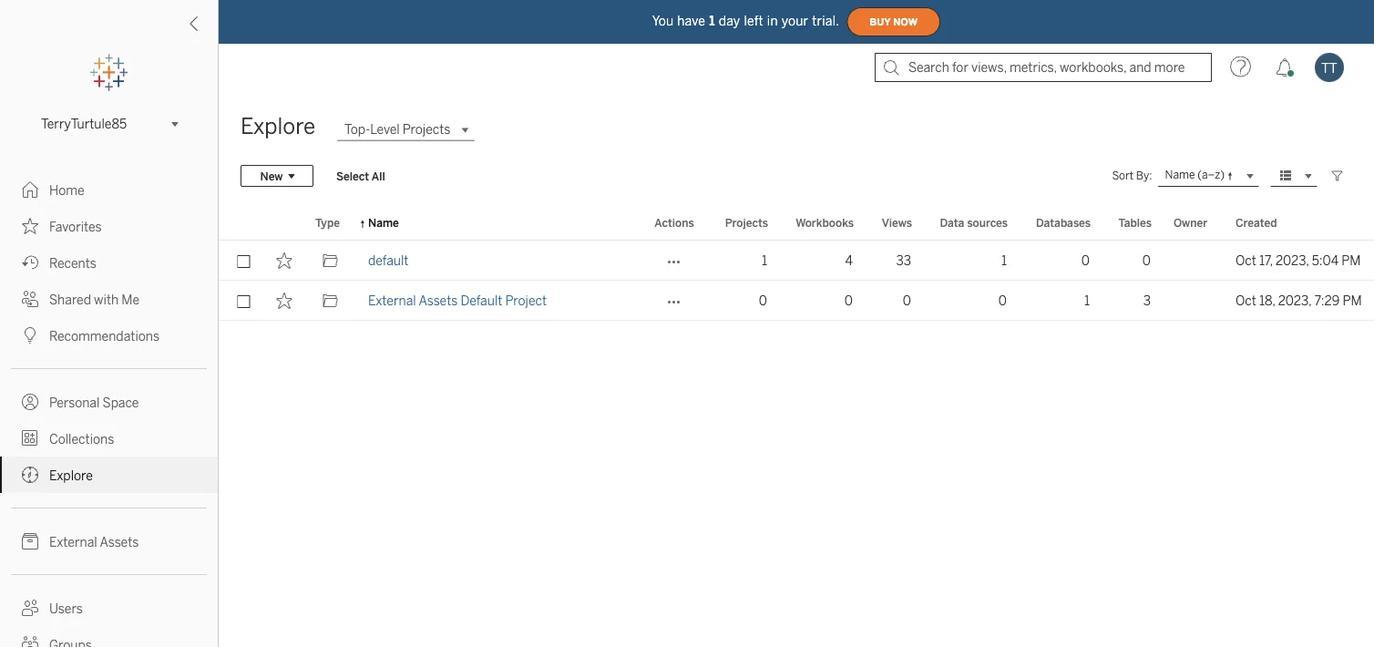 Task type: locate. For each thing, give the bounding box(es) containing it.
cell for oct 17, 2023, 5:04 pm
[[1163, 241, 1225, 281]]

name (a–z)
[[1165, 168, 1225, 182]]

home link
[[0, 171, 218, 208]]

external assets link
[[0, 523, 218, 560]]

0 vertical spatial explore
[[241, 113, 315, 139]]

projects
[[403, 122, 451, 137], [725, 216, 768, 229]]

2023, right "17," at the top right of page
[[1276, 253, 1309, 268]]

1 vertical spatial name
[[368, 216, 399, 229]]

recommendations
[[49, 329, 160, 344]]

0 vertical spatial projects
[[403, 122, 451, 137]]

recents
[[49, 256, 96, 271]]

2023,
[[1276, 253, 1309, 268], [1279, 293, 1312, 308]]

2 row from the top
[[219, 281, 1375, 321]]

pm right 7:29 at the right top of the page
[[1343, 293, 1362, 308]]

sources
[[967, 216, 1008, 229]]

you have 1 day left in your trial.
[[652, 13, 840, 28]]

0 vertical spatial project image
[[322, 252, 339, 269]]

2023, for 7:29
[[1279, 293, 1312, 308]]

shared
[[49, 292, 91, 307]]

2 project image from the top
[[322, 293, 339, 309]]

1 row from the top
[[219, 241, 1375, 281]]

1 vertical spatial external
[[49, 535, 97, 550]]

external up the users on the bottom left of page
[[49, 535, 97, 550]]

1 horizontal spatial explore
[[241, 113, 315, 139]]

0 vertical spatial oct
[[1236, 253, 1257, 268]]

row containing external assets default project
[[219, 281, 1375, 321]]

external inside main navigation. press the up and down arrow keys to access links. element
[[49, 535, 97, 550]]

1 vertical spatial 2023,
[[1279, 293, 1312, 308]]

personal space link
[[0, 384, 218, 420]]

row
[[219, 241, 1375, 281], [219, 281, 1375, 321]]

external assets default project
[[368, 293, 547, 308]]

in
[[767, 13, 778, 28]]

assets inside main navigation. press the up and down arrow keys to access links. element
[[100, 535, 139, 550]]

0 vertical spatial external
[[368, 293, 416, 308]]

project image
[[322, 252, 339, 269], [322, 293, 339, 309]]

grid
[[219, 206, 1375, 647]]

by:
[[1137, 169, 1153, 182]]

2023, right 18,
[[1279, 293, 1312, 308]]

explore down collections
[[49, 468, 93, 483]]

0 horizontal spatial projects
[[403, 122, 451, 137]]

assets left default
[[419, 293, 458, 308]]

5:04
[[1312, 253, 1339, 268]]

buy now
[[870, 16, 918, 28]]

1 horizontal spatial name
[[1165, 168, 1195, 182]]

explore up new popup button
[[241, 113, 315, 139]]

0 horizontal spatial explore
[[49, 468, 93, 483]]

name up default
[[368, 216, 399, 229]]

7:29
[[1315, 293, 1340, 308]]

external inside row
[[368, 293, 416, 308]]

list view image
[[1278, 168, 1294, 184]]

oct
[[1236, 253, 1257, 268], [1236, 293, 1257, 308]]

with
[[94, 292, 119, 307]]

0 vertical spatial 2023,
[[1276, 253, 1309, 268]]

1 cell from the top
[[1163, 241, 1225, 281]]

cell right 3
[[1163, 281, 1225, 321]]

row group
[[219, 241, 1375, 321]]

grid containing default
[[219, 206, 1375, 647]]

external down default link
[[368, 293, 416, 308]]

have
[[678, 13, 706, 28]]

1 horizontal spatial external
[[368, 293, 416, 308]]

1 vertical spatial assets
[[100, 535, 139, 550]]

top-level projects button
[[337, 119, 474, 141]]

personal space
[[49, 395, 139, 410]]

oct left 18,
[[1236, 293, 1257, 308]]

left
[[744, 13, 764, 28]]

cell down owner at the right top of the page
[[1163, 241, 1225, 281]]

1 left 4
[[762, 253, 767, 268]]

1 left 3
[[1085, 293, 1090, 308]]

row down workbooks in the top of the page
[[219, 241, 1375, 281]]

main navigation. press the up and down arrow keys to access links. element
[[0, 171, 218, 647]]

explore
[[241, 113, 315, 139], [49, 468, 93, 483]]

1
[[709, 13, 715, 28], [762, 253, 767, 268], [1002, 253, 1007, 268], [1085, 293, 1090, 308]]

row group containing default
[[219, 241, 1375, 321]]

name left (a–z)
[[1165, 168, 1195, 182]]

0 horizontal spatial assets
[[100, 535, 139, 550]]

0
[[1082, 253, 1090, 268], [1143, 253, 1151, 268], [759, 293, 767, 308], [845, 293, 853, 308], [903, 293, 912, 308], [999, 293, 1007, 308]]

1 horizontal spatial assets
[[419, 293, 458, 308]]

0 vertical spatial name
[[1165, 168, 1195, 182]]

2 oct from the top
[[1236, 293, 1257, 308]]

pm
[[1342, 253, 1361, 268], [1343, 293, 1362, 308]]

name
[[1165, 168, 1195, 182], [368, 216, 399, 229]]

cell
[[1163, 241, 1225, 281], [1163, 281, 1225, 321]]

buy now button
[[847, 7, 941, 36]]

personal
[[49, 395, 100, 410]]

select all
[[336, 169, 385, 183]]

1 oct from the top
[[1236, 253, 1257, 268]]

0 horizontal spatial name
[[368, 216, 399, 229]]

1 vertical spatial project image
[[322, 293, 339, 309]]

projects right the level
[[403, 122, 451, 137]]

favorites link
[[0, 208, 218, 244]]

select
[[336, 169, 369, 183]]

navigation panel element
[[0, 55, 218, 647]]

space
[[103, 395, 139, 410]]

type
[[315, 216, 340, 229]]

name inside grid
[[368, 216, 399, 229]]

projects right the actions
[[725, 216, 768, 229]]

0 vertical spatial assets
[[419, 293, 458, 308]]

row down 4
[[219, 281, 1375, 321]]

recommendations link
[[0, 317, 218, 354]]

your
[[782, 13, 809, 28]]

0 horizontal spatial external
[[49, 535, 97, 550]]

1 vertical spatial oct
[[1236, 293, 1257, 308]]

1 vertical spatial explore
[[49, 468, 93, 483]]

now
[[894, 16, 918, 28]]

external
[[368, 293, 416, 308], [49, 535, 97, 550]]

0 vertical spatial pm
[[1342, 253, 1361, 268]]

2 cell from the top
[[1163, 281, 1225, 321]]

1 project image from the top
[[322, 252, 339, 269]]

sort
[[1112, 169, 1134, 182]]

favorites
[[49, 219, 102, 234]]

1 vertical spatial pm
[[1343, 293, 1362, 308]]

terryturtule85 button
[[34, 113, 184, 135]]

assets
[[419, 293, 458, 308], [100, 535, 139, 550]]

pm right 5:04
[[1342, 253, 1361, 268]]

name inside name (a–z) popup button
[[1165, 168, 1195, 182]]

assets up users link
[[100, 535, 139, 550]]

oct left "17," at the top right of page
[[1236, 253, 1257, 268]]

2023, for 5:04
[[1276, 253, 1309, 268]]

external assets
[[49, 535, 139, 550]]

level
[[370, 122, 400, 137]]

databases
[[1036, 216, 1091, 229]]

18,
[[1260, 293, 1276, 308]]

1 vertical spatial projects
[[725, 216, 768, 229]]



Task type: describe. For each thing, give the bounding box(es) containing it.
3
[[1144, 293, 1151, 308]]

projects inside popup button
[[403, 122, 451, 137]]

collections link
[[0, 420, 218, 457]]

pm for oct 18, 2023, 7:29 pm
[[1343, 293, 1362, 308]]

external assets default project link
[[368, 281, 547, 321]]

users link
[[0, 590, 218, 626]]

home
[[49, 183, 85, 198]]

shared with me link
[[0, 281, 218, 317]]

4
[[845, 253, 853, 268]]

sort by:
[[1112, 169, 1153, 182]]

17,
[[1260, 253, 1273, 268]]

day
[[719, 13, 741, 28]]

explore inside main navigation. press the up and down arrow keys to access links. element
[[49, 468, 93, 483]]

external for external assets default project
[[368, 293, 416, 308]]

1 horizontal spatial projects
[[725, 216, 768, 229]]

explore link
[[0, 457, 218, 493]]

all
[[372, 169, 385, 183]]

1 left the day
[[709, 13, 715, 28]]

tables
[[1119, 216, 1152, 229]]

new
[[260, 169, 283, 183]]

project image for default
[[322, 252, 339, 269]]

views
[[882, 216, 912, 229]]

1 down sources
[[1002, 253, 1007, 268]]

project
[[505, 293, 547, 308]]

oct for oct 17, 2023, 5:04 pm
[[1236, 253, 1257, 268]]

data sources
[[940, 216, 1008, 229]]

(a–z)
[[1198, 168, 1225, 182]]

oct 17, 2023, 5:04 pm
[[1236, 253, 1361, 268]]

oct for oct 18, 2023, 7:29 pm
[[1236, 293, 1257, 308]]

owner
[[1174, 216, 1208, 229]]

users
[[49, 601, 83, 616]]

assets for external assets default project
[[419, 293, 458, 308]]

terryturtule85
[[41, 116, 127, 131]]

select all button
[[324, 165, 397, 187]]

cell for oct 18, 2023, 7:29 pm
[[1163, 281, 1225, 321]]

me
[[122, 292, 140, 307]]

oct 18, 2023, 7:29 pm
[[1236, 293, 1362, 308]]

default link
[[368, 241, 409, 281]]

default
[[368, 253, 409, 268]]

name (a–z) button
[[1158, 165, 1260, 187]]

default
[[461, 293, 503, 308]]

shared with me
[[49, 292, 140, 307]]

new button
[[241, 165, 314, 187]]

assets for external assets
[[100, 535, 139, 550]]

top-level projects
[[345, 122, 451, 137]]

project image for external assets default project
[[322, 293, 339, 309]]

you
[[652, 13, 674, 28]]

trial.
[[812, 13, 840, 28]]

recents link
[[0, 244, 218, 281]]

Search for views, metrics, workbooks, and more text field
[[875, 53, 1212, 82]]

buy
[[870, 16, 891, 28]]

name for name (a–z)
[[1165, 168, 1195, 182]]

created
[[1236, 216, 1278, 229]]

external for external assets
[[49, 535, 97, 550]]

workbooks
[[796, 216, 854, 229]]

actions
[[655, 216, 694, 229]]

pm for oct 17, 2023, 5:04 pm
[[1342, 253, 1361, 268]]

row containing default
[[219, 241, 1375, 281]]

name for name
[[368, 216, 399, 229]]

data
[[940, 216, 965, 229]]

33
[[896, 253, 912, 268]]

collections
[[49, 432, 114, 447]]

top-
[[345, 122, 370, 137]]



Task type: vqa. For each thing, say whether or not it's contained in the screenshot.
the bottom Name
yes



